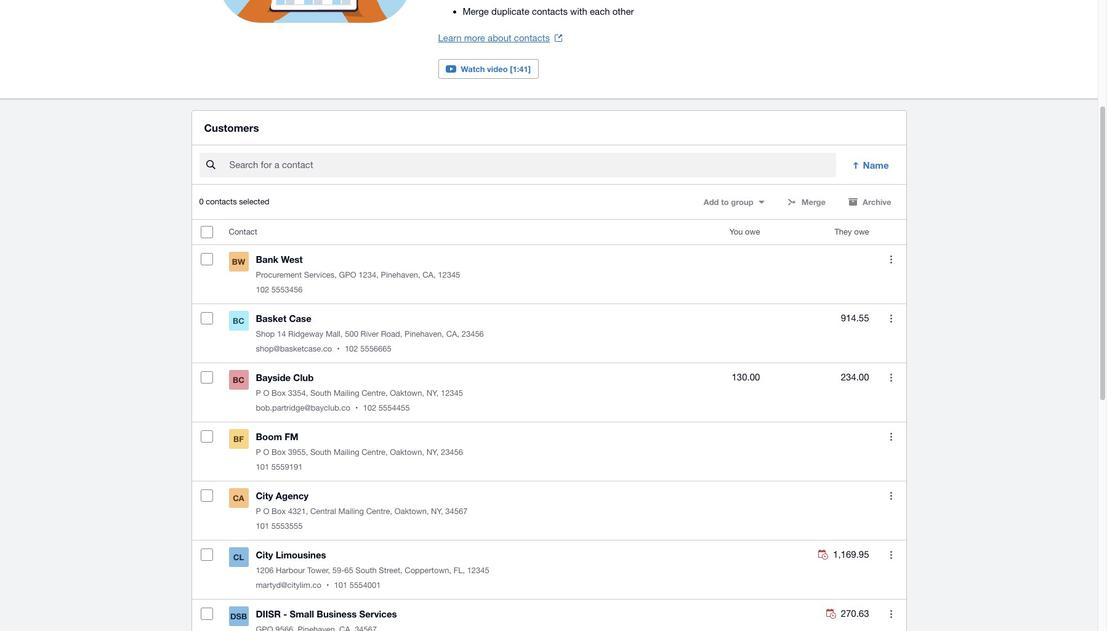 Task type: locate. For each thing, give the bounding box(es) containing it.
0 vertical spatial 102
[[256, 285, 269, 295]]

1 vertical spatial 12345
[[441, 389, 463, 398]]

cl
[[233, 553, 244, 562]]

1 owe from the left
[[745, 227, 760, 237]]

boom
[[256, 431, 282, 442]]

1 horizontal spatial ca,
[[446, 330, 459, 339]]

5556665
[[360, 344, 392, 354]]

65
[[344, 566, 353, 575]]

archive
[[863, 197, 891, 207]]

101 for boom fm
[[256, 463, 269, 472]]

1234,
[[359, 270, 379, 280]]

0 vertical spatial south
[[310, 389, 332, 398]]

1 vertical spatial •
[[355, 404, 358, 413]]

contact
[[229, 227, 257, 237]]

south inside the boom fm p o box 3955, south mailing centre, oaktown, ny, 23456 101 5559191
[[310, 448, 332, 457]]

city limousines 1206 harbour tower, 59-65 south street, coppertown, fl, 12345 martyd@citylim.co • 101 5554001
[[256, 549, 489, 590]]

archive button
[[841, 192, 899, 212]]

small
[[290, 609, 314, 620]]

• down mall,
[[337, 344, 340, 354]]

city inside city agency p o box 4321, central mailing centre, oaktown, ny, 34567 101 5553555
[[256, 490, 273, 501]]

1 vertical spatial south
[[310, 448, 332, 457]]

harbour
[[276, 566, 305, 575]]

2 bc from the top
[[233, 375, 244, 385]]

12345 inside city limousines 1206 harbour tower, 59-65 south street, coppertown, fl, 12345 martyd@citylim.co • 101 5554001
[[467, 566, 489, 575]]

contacts
[[532, 6, 568, 17], [514, 33, 550, 43], [206, 197, 237, 206]]

mailing up bob.partridge@bayclub.co
[[334, 389, 359, 398]]

owe
[[745, 227, 760, 237], [854, 227, 869, 237]]

mailing for fm
[[334, 448, 359, 457]]

0 vertical spatial •
[[337, 344, 340, 354]]

contacts right 0
[[206, 197, 237, 206]]

box up 5553555
[[272, 507, 286, 516]]

gpo
[[339, 270, 356, 280]]

0 vertical spatial 12345
[[438, 270, 460, 280]]

4 more row options button from the top
[[879, 424, 904, 449]]

2 horizontal spatial 102
[[363, 404, 376, 413]]

bayside club p o box 3354, south mailing centre, oaktown, ny, 12345 bob.partridge@bayclub.co • 102 5554455
[[256, 372, 463, 413]]

centre, for city agency
[[366, 507, 392, 516]]

owe for they owe
[[854, 227, 869, 237]]

2 vertical spatial 101
[[334, 581, 347, 590]]

• inside basket case shop 14 ridgeway mall, 500 river road, pinehaven, ca, 23456 shop@basketcase.co • 102 5556665
[[337, 344, 340, 354]]

contact list table element
[[192, 220, 906, 631]]

oaktown, inside city agency p o box 4321, central mailing centre, oaktown, ny, 34567 101 5553555
[[395, 507, 429, 516]]

more row options button
[[879, 247, 904, 272], [879, 306, 904, 331], [879, 365, 904, 390], [879, 424, 904, 449], [879, 484, 904, 508], [879, 543, 904, 567], [879, 602, 904, 626]]

12345
[[438, 270, 460, 280], [441, 389, 463, 398], [467, 566, 489, 575]]

4 more row options image from the top
[[890, 551, 892, 559]]

101
[[256, 463, 269, 472], [256, 522, 269, 531], [334, 581, 347, 590]]

bob.partridge@bayclub.co
[[256, 404, 350, 413]]

each
[[590, 6, 610, 17]]

• for bayside club
[[355, 404, 358, 413]]

1 vertical spatial merge
[[802, 197, 826, 207]]

mailing right central
[[338, 507, 364, 516]]

1 vertical spatial ca,
[[446, 330, 459, 339]]

0 vertical spatial ny,
[[427, 389, 439, 398]]

2 vertical spatial 12345
[[467, 566, 489, 575]]

box for boom
[[272, 448, 286, 457]]

box down "bayside"
[[272, 389, 286, 398]]

Search for a contact field
[[228, 153, 836, 177]]

p for boom fm
[[256, 448, 261, 457]]

2 owe from the left
[[854, 227, 869, 237]]

1 vertical spatial mailing
[[334, 448, 359, 457]]

3 more row options button from the top
[[879, 365, 904, 390]]

basket case shop 14 ridgeway mall, 500 river road, pinehaven, ca, 23456 shop@basketcase.co • 102 5556665
[[256, 313, 484, 354]]

23456
[[462, 330, 484, 339], [441, 448, 463, 457]]

centre, up 5554455
[[362, 389, 388, 398]]

-
[[283, 609, 287, 620]]

1 vertical spatial ny,
[[427, 448, 439, 457]]

2 o from the top
[[263, 448, 269, 457]]

1 vertical spatial bc
[[233, 375, 244, 385]]

102 down '500'
[[345, 344, 358, 354]]

o for city
[[263, 507, 269, 516]]

1 bc from the top
[[233, 316, 244, 326]]

3 more row options image from the top
[[890, 433, 892, 441]]

other
[[613, 6, 634, 17]]

2 vertical spatial centre,
[[366, 507, 392, 516]]

0 vertical spatial pinehaven,
[[381, 270, 420, 280]]

1,169.95
[[833, 549, 869, 560]]

oaktown,
[[390, 389, 424, 398], [390, 448, 424, 457], [395, 507, 429, 516]]

• inside city limousines 1206 harbour tower, 59-65 south street, coppertown, fl, 12345 martyd@citylim.co • 101 5554001
[[326, 581, 329, 590]]

14
[[277, 330, 286, 339]]

p down "bayside"
[[256, 389, 261, 398]]

box for bayside
[[272, 389, 286, 398]]

0 vertical spatial city
[[256, 490, 273, 501]]

you
[[730, 227, 743, 237]]

more row options image
[[890, 255, 892, 263], [890, 374, 892, 382], [890, 433, 892, 441], [890, 551, 892, 559]]

12345 for limousines
[[467, 566, 489, 575]]

2 more row options button from the top
[[879, 306, 904, 331]]

101 left 5553555
[[256, 522, 269, 531]]

1 vertical spatial oaktown,
[[390, 448, 424, 457]]

city for city agency
[[256, 490, 273, 501]]

they owe
[[835, 227, 869, 237]]

•
[[337, 344, 340, 354], [355, 404, 358, 413], [326, 581, 329, 590]]

2 city from the top
[[256, 549, 273, 561]]

p left '4321,'
[[256, 507, 261, 516]]

2 box from the top
[[272, 448, 286, 457]]

more row options button for city limousines
[[879, 543, 904, 567]]

mailing inside bayside club p o box 3354, south mailing centre, oaktown, ny, 12345 bob.partridge@bayclub.co • 102 5554455
[[334, 389, 359, 398]]

2 vertical spatial more row options image
[[890, 610, 892, 618]]

2 horizontal spatial •
[[355, 404, 358, 413]]

102 left 5554455
[[363, 404, 376, 413]]

2 vertical spatial 102
[[363, 404, 376, 413]]

o inside city agency p o box 4321, central mailing centre, oaktown, ny, 34567 101 5553555
[[263, 507, 269, 516]]

101 inside city agency p o box 4321, central mailing centre, oaktown, ny, 34567 101 5553555
[[256, 522, 269, 531]]

box inside city agency p o box 4321, central mailing centre, oaktown, ny, 34567 101 5553555
[[272, 507, 286, 516]]

central
[[310, 507, 336, 516]]

0 vertical spatial box
[[272, 389, 286, 398]]

owe for you owe
[[745, 227, 760, 237]]

ny,
[[427, 389, 439, 398], [427, 448, 439, 457], [431, 507, 443, 516]]

0 vertical spatial ca,
[[423, 270, 436, 280]]

o
[[263, 389, 269, 398], [263, 448, 269, 457], [263, 507, 269, 516]]

river
[[361, 330, 379, 339]]

• down the tower,
[[326, 581, 329, 590]]

south inside bayside club p o box 3354, south mailing centre, oaktown, ny, 12345 bob.partridge@bayclub.co • 102 5554455
[[310, 389, 332, 398]]

• left 5554455
[[355, 404, 358, 413]]

2 vertical spatial mailing
[[338, 507, 364, 516]]

box inside bayside club p o box 3354, south mailing centre, oaktown, ny, 12345 bob.partridge@bayclub.co • 102 5554455
[[272, 389, 286, 398]]

oaktown, left 34567
[[395, 507, 429, 516]]

1,169.95 link
[[819, 548, 869, 562]]

mailing inside city agency p o box 4321, central mailing centre, oaktown, ny, 34567 101 5553555
[[338, 507, 364, 516]]

23456 inside basket case shop 14 ridgeway mall, 500 river road, pinehaven, ca, 23456 shop@basketcase.co • 102 5556665
[[462, 330, 484, 339]]

city up 1206
[[256, 549, 273, 561]]

101 inside city limousines 1206 harbour tower, 59-65 south street, coppertown, fl, 12345 martyd@citylim.co • 101 5554001
[[334, 581, 347, 590]]

2 vertical spatial o
[[263, 507, 269, 516]]

south inside city limousines 1206 harbour tower, 59-65 south street, coppertown, fl, 12345 martyd@citylim.co • 101 5554001
[[356, 566, 377, 575]]

south
[[310, 389, 332, 398], [310, 448, 332, 457], [356, 566, 377, 575]]

more row options button for bank west
[[879, 247, 904, 272]]

more row options image for west
[[890, 255, 892, 263]]

shop
[[256, 330, 275, 339]]

130.00
[[732, 372, 760, 383]]

centre, inside city agency p o box 4321, central mailing centre, oaktown, ny, 34567 101 5553555
[[366, 507, 392, 516]]

add
[[704, 197, 719, 207]]

1 vertical spatial 23456
[[441, 448, 463, 457]]

o for bayside
[[263, 389, 269, 398]]

102 inside bayside club p o box 3354, south mailing centre, oaktown, ny, 12345 bob.partridge@bayclub.co • 102 5554455
[[363, 404, 376, 413]]

1 more row options image from the top
[[890, 315, 892, 323]]

[1:41]
[[510, 64, 531, 74]]

1 horizontal spatial owe
[[854, 227, 869, 237]]

learn
[[438, 33, 462, 43]]

city right ca
[[256, 490, 273, 501]]

ny, inside city agency p o box 4321, central mailing centre, oaktown, ny, 34567 101 5553555
[[431, 507, 443, 516]]

0 vertical spatial centre,
[[362, 389, 388, 398]]

102
[[256, 285, 269, 295], [345, 344, 358, 354], [363, 404, 376, 413]]

city agency p o box 4321, central mailing centre, oaktown, ny, 34567 101 5553555
[[256, 490, 468, 531]]

centre, inside bayside club p o box 3354, south mailing centre, oaktown, ny, 12345 bob.partridge@bayclub.co • 102 5554455
[[362, 389, 388, 398]]

ny, inside bayside club p o box 3354, south mailing centre, oaktown, ny, 12345 bob.partridge@bayclub.co • 102 5554455
[[427, 389, 439, 398]]

12345 inside bayside club p o box 3354, south mailing centre, oaktown, ny, 12345 bob.partridge@bayclub.co • 102 5554455
[[441, 389, 463, 398]]

101 inside the boom fm p o box 3955, south mailing centre, oaktown, ny, 23456 101 5559191
[[256, 463, 269, 472]]

1 vertical spatial centre,
[[362, 448, 388, 457]]

p inside city agency p o box 4321, central mailing centre, oaktown, ny, 34567 101 5553555
[[256, 507, 261, 516]]

0 horizontal spatial 102
[[256, 285, 269, 295]]

23456 inside the boom fm p o box 3955, south mailing centre, oaktown, ny, 23456 101 5559191
[[441, 448, 463, 457]]

name
[[863, 160, 889, 171]]

0
[[199, 197, 204, 206]]

1 vertical spatial 102
[[345, 344, 358, 354]]

pinehaven, inside bank west procurement services, gpo 1234, pinehaven, ca, 12345 102 5553456
[[381, 270, 420, 280]]

merge for merge duplicate contacts with each other
[[463, 6, 489, 17]]

oaktown, up 5554455
[[390, 389, 424, 398]]

more
[[464, 33, 485, 43]]

centre, inside the boom fm p o box 3955, south mailing centre, oaktown, ny, 23456 101 5559191
[[362, 448, 388, 457]]

59-
[[332, 566, 344, 575]]

agency
[[276, 490, 309, 501]]

oaktown, down 5554455
[[390, 448, 424, 457]]

more row options button for bayside club
[[879, 365, 904, 390]]

mall,
[[326, 330, 343, 339]]

1 vertical spatial more row options image
[[890, 492, 892, 500]]

1 vertical spatial o
[[263, 448, 269, 457]]

p for bayside club
[[256, 389, 261, 398]]

ca, right road,
[[446, 330, 459, 339]]

p inside bayside club p o box 3354, south mailing centre, oaktown, ny, 12345 bob.partridge@bayclub.co • 102 5554455
[[256, 389, 261, 398]]

• inside bayside club p o box 3354, south mailing centre, oaktown, ny, 12345 bob.partridge@bayclub.co • 102 5554455
[[355, 404, 358, 413]]

2 vertical spatial ny,
[[431, 507, 443, 516]]

centre, down 5554455
[[362, 448, 388, 457]]

0 vertical spatial o
[[263, 389, 269, 398]]

pinehaven, right 1234,
[[381, 270, 420, 280]]

more row options button for city agency
[[879, 484, 904, 508]]

customers
[[204, 121, 259, 134]]

1 vertical spatial p
[[256, 448, 261, 457]]

2 vertical spatial south
[[356, 566, 377, 575]]

south right 3354,
[[310, 389, 332, 398]]

city inside city limousines 1206 harbour tower, 59-65 south street, coppertown, fl, 12345 martyd@citylim.co • 101 5554001
[[256, 549, 273, 561]]

2 vertical spatial p
[[256, 507, 261, 516]]

o down boom
[[263, 448, 269, 457]]

1 more row options image from the top
[[890, 255, 892, 263]]

1 horizontal spatial merge
[[802, 197, 826, 207]]

1 vertical spatial 101
[[256, 522, 269, 531]]

duplicate
[[491, 6, 529, 17]]

south right 3955,
[[310, 448, 332, 457]]

owe right you
[[745, 227, 760, 237]]

3 box from the top
[[272, 507, 286, 516]]

centre, for bayside club
[[362, 389, 388, 398]]

1 city from the top
[[256, 490, 273, 501]]

mailing right 3955,
[[334, 448, 359, 457]]

o inside bayside club p o box 3354, south mailing centre, oaktown, ny, 12345 bob.partridge@bayclub.co • 102 5554455
[[263, 389, 269, 398]]

pinehaven,
[[381, 270, 420, 280], [405, 330, 444, 339]]

bc left "bayside"
[[233, 375, 244, 385]]

101 down 59-
[[334, 581, 347, 590]]

0 vertical spatial oaktown,
[[390, 389, 424, 398]]

box up 5559191 in the bottom left of the page
[[272, 448, 286, 457]]

box inside the boom fm p o box 3955, south mailing centre, oaktown, ny, 23456 101 5559191
[[272, 448, 286, 457]]

merge inside button
[[802, 197, 826, 207]]

1 box from the top
[[272, 389, 286, 398]]

tower,
[[307, 566, 330, 575]]

3 p from the top
[[256, 507, 261, 516]]

1 o from the top
[[263, 389, 269, 398]]

video
[[487, 64, 508, 74]]

0 horizontal spatial ca,
[[423, 270, 436, 280]]

merge up more
[[463, 6, 489, 17]]

road,
[[381, 330, 402, 339]]

contacts down merge duplicate contacts with each other
[[514, 33, 550, 43]]

box
[[272, 389, 286, 398], [272, 448, 286, 457], [272, 507, 286, 516]]

0 vertical spatial merge
[[463, 6, 489, 17]]

0 vertical spatial p
[[256, 389, 261, 398]]

mailing for club
[[334, 389, 359, 398]]

2 vertical spatial box
[[272, 507, 286, 516]]

23456 for boom fm
[[441, 448, 463, 457]]

merge left archive button
[[802, 197, 826, 207]]

2 p from the top
[[256, 448, 261, 457]]

bf
[[233, 434, 244, 444]]

101 left 5559191 in the bottom left of the page
[[256, 463, 269, 472]]

more row options image for case
[[890, 315, 892, 323]]

6 more row options button from the top
[[879, 543, 904, 567]]

p inside the boom fm p o box 3955, south mailing centre, oaktown, ny, 23456 101 5559191
[[256, 448, 261, 457]]

0 horizontal spatial •
[[326, 581, 329, 590]]

0 vertical spatial bc
[[233, 316, 244, 326]]

club
[[293, 372, 314, 383]]

102 down procurement
[[256, 285, 269, 295]]

102 for basket case
[[345, 344, 358, 354]]

102 inside basket case shop 14 ridgeway mall, 500 river road, pinehaven, ca, 23456 shop@basketcase.co • 102 5556665
[[345, 344, 358, 354]]

more row options image for agency
[[890, 492, 892, 500]]

owe right they at the top of page
[[854, 227, 869, 237]]

centre, right central
[[366, 507, 392, 516]]

0 horizontal spatial owe
[[745, 227, 760, 237]]

oaktown, inside bayside club p o box 3354, south mailing centre, oaktown, ny, 12345 bob.partridge@bayclub.co • 102 5554455
[[390, 389, 424, 398]]

2 vertical spatial oaktown,
[[395, 507, 429, 516]]

o left '4321,'
[[263, 507, 269, 516]]

more row options image
[[890, 315, 892, 323], [890, 492, 892, 500], [890, 610, 892, 618]]

contacts left with
[[532, 6, 568, 17]]

3 o from the top
[[263, 507, 269, 516]]

1 vertical spatial pinehaven,
[[405, 330, 444, 339]]

0 vertical spatial mailing
[[334, 389, 359, 398]]

12345 inside bank west procurement services, gpo 1234, pinehaven, ca, 12345 102 5553456
[[438, 270, 460, 280]]

ca, right 1234,
[[423, 270, 436, 280]]

2 vertical spatial •
[[326, 581, 329, 590]]

city for city limousines
[[256, 549, 273, 561]]

p down boom
[[256, 448, 261, 457]]

0 horizontal spatial merge
[[463, 6, 489, 17]]

2 more row options image from the top
[[890, 374, 892, 382]]

1 vertical spatial contacts
[[514, 33, 550, 43]]

1 horizontal spatial •
[[337, 344, 340, 354]]

1 vertical spatial box
[[272, 448, 286, 457]]

0 vertical spatial 23456
[[462, 330, 484, 339]]

1 p from the top
[[256, 389, 261, 398]]

o for boom
[[263, 448, 269, 457]]

bc left 'basket'
[[233, 316, 244, 326]]

2 more row options image from the top
[[890, 492, 892, 500]]

5 more row options button from the top
[[879, 484, 904, 508]]

south up 5554001
[[356, 566, 377, 575]]

box for city
[[272, 507, 286, 516]]

0 vertical spatial more row options image
[[890, 315, 892, 323]]

bc for basket case
[[233, 316, 244, 326]]

ny, for boom fm
[[427, 448, 439, 457]]

diisr - small business services
[[256, 609, 397, 620]]

1 horizontal spatial 102
[[345, 344, 358, 354]]

fm
[[285, 431, 298, 442]]

o inside the boom fm p o box 3955, south mailing centre, oaktown, ny, 23456 101 5559191
[[263, 448, 269, 457]]

more row options image for club
[[890, 374, 892, 382]]

o down "bayside"
[[263, 389, 269, 398]]

1 vertical spatial city
[[256, 549, 273, 561]]

merge for merge
[[802, 197, 826, 207]]

oaktown, inside the boom fm p o box 3955, south mailing centre, oaktown, ny, 23456 101 5559191
[[390, 448, 424, 457]]

0 vertical spatial 101
[[256, 463, 269, 472]]

mailing inside the boom fm p o box 3955, south mailing centre, oaktown, ny, 23456 101 5559191
[[334, 448, 359, 457]]

ny, inside the boom fm p o box 3955, south mailing centre, oaktown, ny, 23456 101 5559191
[[427, 448, 439, 457]]

12345 for club
[[441, 389, 463, 398]]

mailing
[[334, 389, 359, 398], [334, 448, 359, 457], [338, 507, 364, 516]]

west
[[281, 254, 303, 265]]

pinehaven, right road,
[[405, 330, 444, 339]]

bc
[[233, 316, 244, 326], [233, 375, 244, 385]]

1 more row options button from the top
[[879, 247, 904, 272]]



Task type: vqa. For each thing, say whether or not it's contained in the screenshot.
2nd INV- from the top
no



Task type: describe. For each thing, give the bounding box(es) containing it.
ridgeway
[[288, 330, 323, 339]]

7 more row options button from the top
[[879, 602, 904, 626]]

shop@basketcase.co
[[256, 344, 332, 354]]

south for club
[[310, 389, 332, 398]]

ca, inside basket case shop 14 ridgeway mall, 500 river road, pinehaven, ca, 23456 shop@basketcase.co • 102 5556665
[[446, 330, 459, 339]]

• for city limousines
[[326, 581, 329, 590]]

oaktown, for boom fm
[[390, 448, 424, 457]]

270.63 link
[[826, 607, 869, 622]]

oaktown, for city agency
[[395, 507, 429, 516]]

5553555
[[271, 522, 303, 531]]

watch
[[461, 64, 485, 74]]

more row options image for fm
[[890, 433, 892, 441]]

mailing for agency
[[338, 507, 364, 516]]

selected
[[239, 197, 269, 206]]

130.00 link
[[732, 370, 760, 385]]

services
[[359, 609, 397, 620]]

23456 for basket case
[[462, 330, 484, 339]]

234.00
[[841, 372, 869, 383]]

to
[[721, 197, 729, 207]]

group
[[731, 197, 754, 207]]

with
[[570, 6, 587, 17]]

add to group button
[[696, 192, 772, 212]]

3354,
[[288, 389, 308, 398]]

914.55 link
[[841, 311, 869, 326]]

270.63
[[841, 609, 869, 619]]

234.00 link
[[841, 370, 869, 385]]

about
[[488, 33, 512, 43]]

5554455
[[379, 404, 410, 413]]

learn more about contacts link
[[438, 30, 562, 47]]

ca, inside bank west procurement services, gpo 1234, pinehaven, ca, 12345 102 5553456
[[423, 270, 436, 280]]

101 for city agency
[[256, 522, 269, 531]]

merge duplicate contacts with each other
[[463, 6, 634, 17]]

5554001
[[350, 581, 381, 590]]

bc for bayside club
[[233, 375, 244, 385]]

name button
[[843, 153, 899, 177]]

south for fm
[[310, 448, 332, 457]]

5553456
[[271, 285, 303, 295]]

dsb
[[230, 612, 247, 622]]

coppertown,
[[405, 566, 451, 575]]

more row options image for limousines
[[890, 551, 892, 559]]

boom fm p o box 3955, south mailing centre, oaktown, ny, 23456 101 5559191
[[256, 431, 463, 472]]

ny, for bayside club
[[427, 389, 439, 398]]

business
[[317, 609, 357, 620]]

4321,
[[288, 507, 308, 516]]

martyd@citylim.co
[[256, 581, 321, 590]]

0 contacts selected
[[199, 197, 269, 206]]

0 vertical spatial contacts
[[532, 6, 568, 17]]

fl,
[[454, 566, 465, 575]]

914.55
[[841, 313, 869, 323]]

102 inside bank west procurement services, gpo 1234, pinehaven, ca, 12345 102 5553456
[[256, 285, 269, 295]]

ny, for city agency
[[431, 507, 443, 516]]

add to group
[[704, 197, 754, 207]]

limousines
[[276, 549, 326, 561]]

street,
[[379, 566, 403, 575]]

pinehaven, inside basket case shop 14 ridgeway mall, 500 river road, pinehaven, ca, 23456 shop@basketcase.co • 102 5556665
[[405, 330, 444, 339]]

more row options button for basket case
[[879, 306, 904, 331]]

102 for bayside club
[[363, 404, 376, 413]]

learn more about contacts
[[438, 33, 550, 43]]

merge button
[[779, 192, 833, 212]]

3 more row options image from the top
[[890, 610, 892, 618]]

oaktown, for bayside club
[[390, 389, 424, 398]]

5559191
[[271, 463, 303, 472]]

centre, for boom fm
[[362, 448, 388, 457]]

bank
[[256, 254, 278, 265]]

3955,
[[288, 448, 308, 457]]

more row options button for boom fm
[[879, 424, 904, 449]]

bayside
[[256, 372, 291, 383]]

procurement
[[256, 270, 302, 280]]

watch video [1:41] button
[[438, 59, 539, 79]]

you owe
[[730, 227, 760, 237]]

ca
[[233, 493, 244, 503]]

diisr
[[256, 609, 281, 620]]

34567
[[445, 507, 468, 516]]

2 vertical spatial contacts
[[206, 197, 237, 206]]

services,
[[304, 270, 337, 280]]

basket
[[256, 313, 287, 324]]

500
[[345, 330, 358, 339]]

watch video [1:41]
[[461, 64, 531, 74]]

• for basket case
[[337, 344, 340, 354]]

1206
[[256, 566, 274, 575]]

p for city agency
[[256, 507, 261, 516]]

bank west procurement services, gpo 1234, pinehaven, ca, 12345 102 5553456
[[256, 254, 460, 295]]

bw
[[232, 257, 245, 267]]

case
[[289, 313, 311, 324]]



